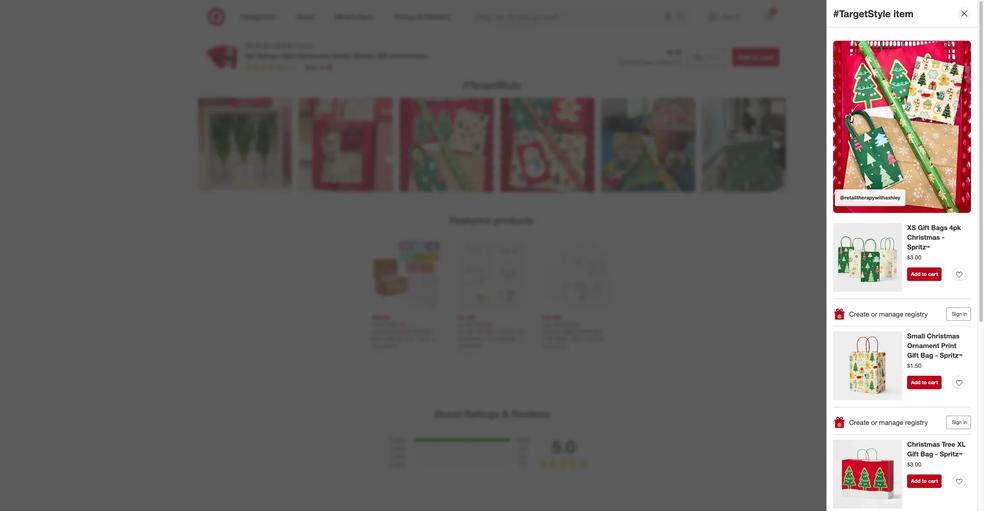 Task type: vqa. For each thing, say whether or not it's contained in the screenshot.
You deserve every good and joyful thing Christmas Card link
yes



Task type: describe. For each thing, give the bounding box(es) containing it.
10ct for 10ct thank you and christmas tree dual blank christmas cards
[[553, 0, 565, 6]]

10ct for 10ct let it snow christmas cards
[[639, 0, 650, 6]]

gingerbread
[[309, 0, 342, 6]]

christmas up snowman
[[467, 6, 494, 13]]

bags
[[932, 224, 948, 232]]

dual inside 10ct dual blank christmas cards snowman and have a merry christmas
[[480, 0, 492, 6]]

add for small christmas ornament print gift bag - spritz™
[[912, 380, 921, 386]]

4 0 % from the top
[[520, 469, 528, 475]]

cards inside 10ct let it snow christmas cards
[[667, 6, 683, 13]]

user image by @catsontap image
[[703, 98, 797, 192]]

10ct for 10ct santa with tree blank christmas cards
[[381, 0, 393, 6]]

have
[[507, 13, 520, 21]]

in for small christmas ornament print gift bag - spritz™
[[964, 420, 968, 426]]

juvale 48 pack thank you cards with envelopes for teachers appreciation, kids birthday, baby shower, blank inside, 4x6 in, 6 assorted designs image
[[458, 240, 527, 309]]

$19.99
[[544, 314, 561, 321]]

10ct for 10ct gingerbread man and penguin dual blank christmas cards
[[296, 0, 307, 6]]

juvale wooden recipe box with 60 4x6 cards, 24 dividers with tabs, and meat, veggie, dessert, beverage, substitution, and blank sections, 7x5x5 in image
[[372, 240, 441, 309]]

man
[[343, 0, 355, 6]]

and inside 10ct gingerbread man and penguin dual blank christmas cards
[[296, 6, 306, 13]]

$14.99
[[458, 314, 476, 321]]

gift inside shop all carlton cards 6ct santa's belt christmas cards money gift card holder
[[376, 52, 388, 60]]

santa's
[[257, 52, 281, 60]]

$14.99 reg $21.99 sale
[[458, 314, 493, 328]]

online
[[659, 59, 672, 66]]

add to cart button for small
[[908, 376, 943, 390]]

% for 5 stars
[[526, 437, 531, 444]]

10ct santa with tree blank christmas cards
[[381, 0, 442, 13]]

10ct happy new year blank christmas cards
[[725, 0, 785, 13]]

shop all carlton cards 6ct santa's belt christmas cards money gift card holder
[[245, 41, 428, 60]]

you deserve every good and joyful thing christmas card
[[210, 0, 278, 21]]

- for tree
[[936, 450, 939, 459]]

0 % for 2 stars
[[520, 461, 528, 468]]

- inside small christmas ornament print gift bag - spritz™
[[936, 351, 939, 360]]

you deserve every good and joyful thing christmas card link
[[210, 0, 279, 21]]

2 stars
[[391, 461, 406, 468]]

guest
[[435, 408, 462, 420]]

$3.00 for xs gift bags 4pk christmas - spritz™
[[908, 254, 922, 261]]

good
[[260, 0, 274, 6]]

christmas inside 10ct happy new year blank christmas cards
[[741, 6, 768, 13]]

or for xs gift bags 4pk christmas - spritz™
[[872, 310, 878, 319]]

xs gift bags 4pk christmas - spritz™ link
[[908, 223, 967, 252]]

5.0
[[552, 437, 576, 457]]

happy
[[738, 0, 755, 6]]

cart for small
[[929, 380, 939, 386]]

#targetstyle for #targetstyle item
[[834, 7, 891, 19]]

gift inside small christmas ornament print gift bag - spritz™
[[908, 351, 919, 360]]

when purchased online
[[619, 59, 672, 66]]

bag inside christmas tree xl gift bag - spritz™
[[921, 450, 934, 459]]

4 stars
[[391, 445, 406, 452]]

christmas down you
[[569, 13, 596, 21]]

small christmas ornament print gift bag - spritz™ image
[[834, 332, 903, 401]]

card inside shop all carlton cards 6ct santa's belt christmas cards money gift card holder
[[390, 52, 405, 60]]

stars for 5 stars
[[395, 437, 406, 444]]

reg for $19.99
[[544, 321, 551, 328]]

year
[[770, 0, 781, 6]]

add to cart for xs
[[912, 271, 939, 278]]

4 0 from the top
[[520, 469, 523, 475]]

when
[[619, 59, 632, 66]]

$22.99 reg $35.99 sale
[[372, 314, 407, 328]]

% for 3 stars
[[523, 453, 528, 460]]

christmas down the thank
[[553, 6, 580, 13]]

you
[[584, 0, 593, 6]]

money
[[353, 52, 374, 60]]

all
[[263, 41, 270, 49]]

create or manage registry for small christmas ornament print gift bag - spritz™
[[850, 419, 929, 427]]

shop
[[245, 41, 261, 49]]

$19.99 reg $28.99 sale
[[544, 314, 579, 328]]

every
[[244, 0, 258, 6]]

sponsored for $22.99
[[372, 343, 397, 349]]

sponsored for $14.99
[[458, 343, 483, 349]]

christmas tree xl gift bag - spritz™
[[908, 441, 966, 459]]

xl
[[958, 441, 966, 449]]

xs gift bags 4pk christmas - spritz™ image
[[834, 223, 903, 292]]

xs gift bags 4pk christmas - spritz™
[[908, 224, 962, 251]]

6ct
[[245, 52, 255, 60]]

sign for xs gift bags 4pk christmas - spritz™
[[953, 311, 963, 317]]

christmas inside small christmas ornament print gift bag - spritz™
[[928, 332, 960, 341]]

100 %
[[517, 437, 531, 444]]

manage for xs gift bags 4pk christmas - spritz™
[[880, 310, 904, 319]]

@retailtherapywithashley
[[841, 195, 901, 201]]

0 for 3 stars
[[520, 453, 523, 460]]

#targetstyle item
[[834, 7, 914, 19]]

$21.99
[[467, 321, 482, 328]]

featured
[[450, 215, 491, 226]]

cards inside 10ct dual blank christmas cards snowman and have a merry christmas
[[496, 6, 511, 13]]

manage for small christmas ornament print gift bag - spritz™
[[880, 419, 904, 427]]

1 for 1 star rating
[[548, 470, 552, 477]]

xs
[[908, 224, 917, 232]]

spritz™ for tree
[[940, 450, 963, 459]]

belt
[[283, 52, 295, 60]]

@retailtherapywithashley link
[[834, 41, 972, 213]]

star for 1 star rating
[[553, 470, 563, 477]]

christmas inside xs gift bags 4pk christmas - spritz™
[[908, 233, 941, 242]]

search
[[675, 13, 695, 22]]

10ct for 10ct happy new year blank christmas cards
[[725, 0, 736, 6]]

registry for small christmas ornament print gift bag - spritz™
[[906, 419, 929, 427]]

item
[[894, 7, 914, 19]]

products
[[494, 215, 535, 226]]

0 horizontal spatial user image by @retailtherapywithashley image
[[400, 98, 494, 192]]

with
[[412, 0, 422, 6]]

new at
[[305, 64, 325, 71]]

santa
[[395, 0, 410, 6]]

blank inside 10ct dual blank christmas cards snowman and have a merry christmas
[[494, 0, 509, 6]]

10ct for 10ct dual blank christmas cards snowman and have a merry christmas
[[467, 0, 479, 6]]

create or manage registry for xs gift bags 4pk christmas - spritz™
[[850, 310, 929, 319]]

snowman
[[467, 13, 493, 21]]

gift inside xs gift bags 4pk christmas - spritz™
[[919, 224, 930, 232]]

small christmas ornament print gift bag - spritz™
[[908, 332, 963, 360]]

#targetstyle item dialog
[[827, 0, 985, 512]]

sign for small christmas ornament print gift bag - spritz™
[[953, 420, 963, 426]]

What can we help you find? suggestions appear below search field
[[471, 8, 680, 26]]

$35.99
[[381, 321, 396, 328]]

10ct dual blank christmas cards snowman and have a merry christmas
[[467, 0, 525, 28]]

4
[[391, 445, 393, 452]]

10ct gingerbread man and penguin dual blank christmas cards link
[[296, 0, 365, 21]]

in for xs gift bags 4pk christmas - spritz™
[[964, 311, 968, 317]]

stars for 2 stars
[[395, 461, 406, 468]]

christmas tree xl gift bag - spritz™ link
[[908, 440, 967, 459]]

add to cart for christmas
[[912, 479, 939, 485]]

10ct thank you and christmas tree dual blank christmas cards
[[553, 0, 614, 21]]

christmas tree xl gift bag - spritz™ image
[[834, 440, 903, 509]]

gift inside christmas tree xl gift bag - spritz™
[[908, 450, 919, 459]]

cards inside 10ct gingerbread man and penguin dual blank christmas cards
[[324, 13, 340, 21]]

image of 6ct santa's belt christmas cards money gift card holder image
[[205, 40, 238, 74]]

guest ratings & reviews
[[435, 408, 550, 420]]

6 link
[[760, 8, 778, 26]]

holder
[[407, 52, 428, 60]]

deserve
[[221, 0, 242, 6]]

cart for xs
[[929, 271, 939, 278]]

6
[[773, 9, 775, 14]]

cards inside 10ct santa with tree blank christmas cards
[[426, 6, 442, 13]]

at
[[319, 64, 325, 71]]

christmas inside 10ct gingerbread man and penguin dual blank christmas cards
[[296, 13, 322, 21]]



Task type: locate. For each thing, give the bounding box(es) containing it.
1 horizontal spatial tree
[[581, 6, 592, 13]]

sign in for small christmas ornament print gift bag - spritz™
[[953, 420, 968, 426]]

cart down 6 link
[[761, 53, 775, 61]]

1 vertical spatial spritz™
[[940, 351, 963, 360]]

user image by @retailtherapywithashley image
[[834, 41, 972, 213], [400, 98, 494, 192], [501, 98, 595, 192]]

stars up 4 stars
[[395, 437, 406, 444]]

10ct inside 10ct santa with tree blank christmas cards
[[381, 0, 393, 6]]

1 10ct from the left
[[296, 0, 307, 6]]

2 horizontal spatial dual
[[594, 6, 606, 13]]

spritz™ for gift
[[908, 243, 931, 251]]

blank up have
[[494, 0, 509, 6]]

sign in button up print
[[947, 308, 972, 321]]

blank down man
[[344, 6, 359, 13]]

0 vertical spatial create
[[850, 310, 870, 319]]

to for xs
[[923, 271, 927, 278]]

0 horizontal spatial sale
[[397, 321, 407, 328]]

10ct up snowman
[[467, 0, 479, 6]]

star
[[396, 469, 405, 475], [553, 470, 563, 477]]

and left have
[[495, 13, 505, 21]]

or
[[872, 310, 878, 319], [872, 419, 878, 427]]

2 horizontal spatial sale
[[569, 321, 579, 328]]

10ct left the thank
[[553, 0, 565, 6]]

1 horizontal spatial sale
[[483, 321, 493, 328]]

sale right $21.99
[[483, 321, 493, 328]]

10ct left happy
[[725, 0, 736, 6]]

to
[[753, 53, 760, 61], [923, 271, 927, 278], [923, 380, 927, 386], [923, 479, 927, 485]]

1 registry from the top
[[906, 310, 929, 319]]

card inside you deserve every good and joyful thing christmas card
[[210, 13, 223, 21]]

2 bag from the top
[[921, 450, 934, 459]]

new left year
[[757, 0, 768, 6]]

blank inside 10ct happy new year blank christmas cards
[[725, 6, 739, 13]]

stars down 4 stars
[[395, 453, 406, 460]]

1 horizontal spatial new
[[757, 0, 768, 6]]

gift
[[376, 52, 388, 60], [919, 224, 930, 232], [908, 351, 919, 360], [908, 450, 919, 459]]

1 vertical spatial sign in button
[[947, 416, 972, 430]]

- inside christmas tree xl gift bag - spritz™
[[936, 450, 939, 459]]

1 $3.00 from the top
[[908, 254, 922, 261]]

christmas inside you deserve every good and joyful thing christmas card
[[252, 6, 278, 13]]

1 vertical spatial sign in
[[953, 420, 968, 426]]

$3.00
[[908, 254, 922, 261], [908, 461, 922, 468]]

- inside xs gift bags 4pk christmas - spritz™
[[943, 233, 945, 242]]

1 create or manage registry from the top
[[850, 310, 929, 319]]

tree inside christmas tree xl gift bag - spritz™
[[943, 441, 956, 449]]

1 vertical spatial registry
[[906, 419, 929, 427]]

$3.00 down xs gift bags 4pk christmas - spritz™
[[908, 254, 922, 261]]

merry
[[467, 21, 483, 28]]

spritz™ down xs
[[908, 243, 931, 251]]

sign up xl
[[953, 420, 963, 426]]

#targetstyle for #targetstyle
[[464, 79, 521, 91]]

1 vertical spatial bag
[[921, 450, 934, 459]]

1 for 1 star
[[392, 469, 395, 475]]

2 vertical spatial spritz™
[[940, 450, 963, 459]]

2 registry from the top
[[906, 419, 929, 427]]

1 0 % from the top
[[520, 445, 528, 452]]

1 vertical spatial new
[[305, 64, 318, 71]]

sale right $28.99
[[569, 321, 579, 328]]

1 horizontal spatial user image by @shoppwithjasss image
[[299, 98, 393, 192]]

10ct thank you and christmas tree dual blank christmas cards link
[[553, 0, 622, 21]]

1 vertical spatial in
[[964, 420, 968, 426]]

1 horizontal spatial 1
[[392, 469, 395, 475]]

10ct left "let"
[[639, 0, 650, 6]]

sign in up print
[[953, 311, 968, 317]]

reg down $22.99
[[372, 321, 380, 328]]

1 vertical spatial sign
[[953, 420, 963, 426]]

2 horizontal spatial tree
[[943, 441, 956, 449]]

sale
[[397, 321, 407, 328], [483, 321, 493, 328], [569, 321, 579, 328]]

10ct inside 10ct happy new year blank christmas cards
[[725, 0, 736, 6]]

0 horizontal spatial dual
[[330, 6, 342, 13]]

card left holder
[[390, 52, 405, 60]]

5 10ct from the left
[[639, 0, 650, 6]]

1 user image by @shoppwithjasss image from the left
[[198, 98, 292, 192]]

2 sign from the top
[[953, 420, 963, 426]]

#targetstyle inside dialog
[[834, 7, 891, 19]]

christmas down have
[[484, 21, 511, 28]]

cards
[[426, 6, 442, 13], [496, 6, 511, 13], [667, 6, 683, 13], [769, 6, 785, 13], [324, 13, 340, 21], [598, 13, 614, 21], [295, 41, 313, 49], [332, 52, 351, 60]]

blank down santa
[[381, 6, 396, 13]]

star down 2 stars
[[396, 469, 405, 475]]

stars for 3 stars
[[395, 453, 406, 460]]

registry for xs gift bags 4pk christmas - spritz™
[[906, 310, 929, 319]]

2 stars from the top
[[395, 445, 406, 452]]

tree down you
[[581, 6, 592, 13]]

3 stars from the top
[[395, 453, 406, 460]]

0
[[520, 445, 523, 452], [520, 453, 523, 460], [520, 461, 523, 468], [520, 469, 523, 475]]

0 horizontal spatial #targetstyle
[[464, 79, 521, 91]]

1 vertical spatial create
[[850, 419, 870, 427]]

sponsored for $19.99
[[544, 343, 569, 349]]

0 vertical spatial manage
[[880, 310, 904, 319]]

sign in button for small christmas ornament print gift bag - spritz™
[[947, 416, 972, 430]]

1 horizontal spatial user image by @retailtherapywithashley image
[[501, 98, 595, 192]]

spritz™ inside christmas tree xl gift bag - spritz™
[[940, 450, 963, 459]]

0 vertical spatial spritz™
[[908, 243, 931, 251]]

create for xs gift bags 4pk christmas - spritz™
[[850, 310, 870, 319]]

create or manage registry
[[850, 310, 929, 319], [850, 419, 929, 427]]

0 vertical spatial registry
[[906, 310, 929, 319]]

10ct happy new year blank christmas cards link
[[725, 0, 794, 13]]

2 horizontal spatial user image by @retailtherapywithashley image
[[834, 41, 972, 213]]

1 down 2
[[392, 469, 395, 475]]

1 horizontal spatial dual
[[480, 0, 492, 6]]

2 sign in from the top
[[953, 420, 968, 426]]

1 for 1
[[285, 64, 288, 71]]

or for small christmas ornament print gift bag - spritz™
[[872, 419, 878, 427]]

add to cart
[[739, 53, 775, 61], [912, 271, 939, 278], [912, 380, 939, 386], [912, 479, 939, 485]]

% for 2 stars
[[523, 461, 528, 468]]

add for christmas tree xl gift bag - spritz™
[[912, 479, 921, 485]]

10ct gingerbread man and penguin dual blank christmas cards
[[296, 0, 359, 21]]

christmas down with
[[398, 6, 425, 13]]

christmas down the good
[[252, 6, 278, 13]]

stars down 3 stars
[[395, 461, 406, 468]]

0 vertical spatial card
[[210, 13, 223, 21]]

2 manage from the top
[[880, 419, 904, 427]]

1 vertical spatial -
[[936, 351, 939, 360]]

3 stars
[[391, 453, 406, 460]]

you
[[210, 0, 220, 6]]

0 vertical spatial new
[[757, 0, 768, 6]]

sponsored down $35.99
[[372, 343, 397, 349]]

3 sale from the left
[[569, 321, 579, 328]]

1 stars from the top
[[395, 437, 406, 444]]

reg inside the $22.99 reg $35.99 sale
[[372, 321, 380, 328]]

1 down belt
[[285, 64, 288, 71]]

search button
[[675, 8, 695, 28]]

it
[[662, 0, 665, 6]]

add to cart button for christmas
[[908, 475, 943, 489]]

spritz™ down print
[[940, 351, 963, 360]]

christmas up new at
[[297, 52, 330, 60]]

sale for $22.99
[[397, 321, 407, 328]]

1 horizontal spatial #targetstyle
[[834, 7, 891, 19]]

$5.99
[[667, 49, 682, 56]]

- for gift
[[943, 233, 945, 242]]

sale inside $14.99 reg $21.99 sale
[[483, 321, 493, 328]]

2 sponsored from the left
[[458, 343, 483, 349]]

10ct inside 10ct gingerbread man and penguin dual blank christmas cards
[[296, 0, 307, 6]]

2 $3.00 from the top
[[908, 461, 922, 468]]

reg down $14.99
[[458, 321, 465, 328]]

1
[[285, 64, 288, 71], [392, 469, 395, 475], [548, 470, 552, 477]]

1 sign in from the top
[[953, 311, 968, 317]]

10ct inside 10ct dual blank christmas cards snowman and have a merry christmas
[[467, 0, 479, 6]]

blank down happy
[[725, 6, 739, 13]]

0 horizontal spatial sponsored
[[372, 343, 397, 349]]

purchased
[[633, 59, 657, 66]]

0 for 2 stars
[[520, 461, 523, 468]]

sign up print
[[953, 311, 963, 317]]

1 sale from the left
[[397, 321, 407, 328]]

registry up "small"
[[906, 310, 929, 319]]

christmas inside 10ct let it snow christmas cards
[[639, 6, 666, 13]]

sign in up xl
[[953, 420, 968, 426]]

0 horizontal spatial star
[[396, 469, 405, 475]]

and left penguin
[[296, 6, 306, 13]]

2 horizontal spatial sponsored
[[544, 343, 569, 349]]

2 in from the top
[[964, 420, 968, 426]]

thank
[[566, 0, 582, 6]]

2 reg from the left
[[458, 321, 465, 328]]

1 vertical spatial card
[[390, 52, 405, 60]]

dual inside 10ct gingerbread man and penguin dual blank christmas cards
[[330, 6, 342, 13]]

0 horizontal spatial tree
[[424, 0, 435, 6]]

2 sign in button from the top
[[947, 416, 972, 430]]

stars up 3 stars
[[395, 445, 406, 452]]

2 horizontal spatial reg
[[544, 321, 551, 328]]

1 vertical spatial $3.00
[[908, 461, 922, 468]]

ornament
[[908, 342, 940, 350]]

10ct up penguin
[[296, 0, 307, 6]]

small
[[908, 332, 926, 341]]

reg for $14.99
[[458, 321, 465, 328]]

reg for $22.99
[[372, 321, 380, 328]]

0 vertical spatial sign in button
[[947, 308, 972, 321]]

1 star rating
[[548, 470, 580, 477]]

3 0 from the top
[[520, 461, 523, 468]]

1 0 from the top
[[520, 445, 523, 452]]

rating
[[565, 470, 580, 477]]

stars for 4 stars
[[395, 445, 406, 452]]

add to cart for small
[[912, 380, 939, 386]]

2 user image by @shoppwithjasss image from the left
[[299, 98, 393, 192]]

new
[[757, 0, 768, 6], [305, 64, 318, 71]]

$22.99
[[372, 314, 390, 321]]

10ct inside 10ct thank you and christmas tree dual blank christmas cards
[[553, 0, 565, 6]]

3 sponsored from the left
[[544, 343, 569, 349]]

carlton
[[271, 41, 293, 49]]

1 bag from the top
[[921, 351, 934, 360]]

to for christmas
[[923, 479, 927, 485]]

christmas
[[252, 6, 278, 13], [398, 6, 425, 13], [467, 6, 494, 13], [553, 6, 580, 13], [639, 6, 666, 13], [741, 6, 768, 13], [296, 13, 322, 21], [569, 13, 596, 21], [484, 21, 511, 28], [297, 52, 330, 60], [908, 233, 941, 242], [928, 332, 960, 341], [908, 441, 941, 449]]

dual
[[480, 0, 492, 6], [330, 6, 342, 13], [594, 6, 606, 13]]

blank
[[494, 0, 509, 6], [344, 6, 359, 13], [381, 6, 396, 13], [725, 6, 739, 13], [553, 13, 568, 21]]

registry up christmas tree xl gift bag - spritz™
[[906, 419, 929, 427]]

0 for 4 stars
[[520, 445, 523, 452]]

add to cart button for xs
[[908, 268, 943, 281]]

sale for $19.99
[[569, 321, 579, 328]]

1 link
[[245, 63, 296, 73]]

4pk
[[950, 224, 962, 232]]

10ct inside 10ct let it snow christmas cards
[[639, 0, 650, 6]]

1 sponsored from the left
[[372, 343, 397, 349]]

1 vertical spatial create or manage registry
[[850, 419, 929, 427]]

cart down small christmas ornament print gift bag - spritz™ link
[[929, 380, 939, 386]]

0 % for 3 stars
[[520, 453, 528, 460]]

christmas inside shop all carlton cards 6ct santa's belt christmas cards money gift card holder
[[297, 52, 330, 60]]

christmas left xl
[[908, 441, 941, 449]]

christmas down "let"
[[639, 6, 666, 13]]

6 10ct from the left
[[725, 0, 736, 6]]

tree inside 10ct thank you and christmas tree dual blank christmas cards
[[581, 6, 592, 13]]

sponsored
[[372, 343, 397, 349], [458, 343, 483, 349], [544, 343, 569, 349]]

sign in for xs gift bags 4pk christmas - spritz™
[[953, 311, 968, 317]]

1 horizontal spatial sponsored
[[458, 343, 483, 349]]

card down joyful at the left of page
[[210, 13, 223, 21]]

0 vertical spatial create or manage registry
[[850, 310, 929, 319]]

card
[[210, 13, 223, 21], [390, 52, 405, 60]]

spritz™ inside xs gift bags 4pk christmas - spritz™
[[908, 243, 931, 251]]

cart down 'xs gift bags 4pk christmas - spritz™' link
[[929, 271, 939, 278]]

sponsored down $21.99
[[458, 343, 483, 349]]

2 sale from the left
[[483, 321, 493, 328]]

blank inside 10ct thank you and christmas tree dual blank christmas cards
[[553, 13, 568, 21]]

1 in from the top
[[964, 311, 968, 317]]

1 left 'rating'
[[548, 470, 552, 477]]

$1.50
[[908, 362, 922, 369]]

christmas down penguin
[[296, 13, 322, 21]]

blank inside 10ct gingerbread man and penguin dual blank christmas cards
[[344, 6, 359, 13]]

and inside 10ct dual blank christmas cards snowman and have a merry christmas
[[495, 13, 505, 21]]

-
[[943, 233, 945, 242], [936, 351, 939, 360], [936, 450, 939, 459]]

christmas down xs
[[908, 233, 941, 242]]

snow
[[667, 0, 682, 6]]

featured products
[[450, 215, 535, 226]]

$3.00 for christmas tree xl gift bag - spritz™
[[908, 461, 922, 468]]

2
[[391, 461, 393, 468]]

sustainable greetings 120 pack blank thank you cards with envelopes, silver foil for wedding, bridal, baby shower, graduation, business, 3.6 x 5 in image
[[544, 240, 613, 309]]

spritz™ down xl
[[940, 450, 963, 459]]

christmas up print
[[928, 332, 960, 341]]

0 horizontal spatial 1
[[285, 64, 288, 71]]

blank inside 10ct santa with tree blank christmas cards
[[381, 6, 396, 13]]

2 0 % from the top
[[520, 453, 528, 460]]

bag inside small christmas ornament print gift bag - spritz™
[[921, 351, 934, 360]]

10ct dual blank christmas cards snowman and have a merry christmas link
[[467, 0, 536, 28]]

4 10ct from the left
[[553, 0, 565, 6]]

1 star
[[392, 469, 405, 475]]

penguin
[[307, 6, 329, 13]]

1 horizontal spatial reg
[[458, 321, 465, 328]]

0 vertical spatial bag
[[921, 351, 934, 360]]

1 create from the top
[[850, 310, 870, 319]]

thing
[[237, 6, 250, 13]]

cart for christmas
[[929, 479, 939, 485]]

3 0 % from the top
[[520, 461, 528, 468]]

add for xs gift bags 4pk christmas - spritz™
[[912, 271, 921, 278]]

sign in button
[[947, 308, 972, 321], [947, 416, 972, 430]]

0 % for 4 stars
[[520, 445, 528, 452]]

0 horizontal spatial reg
[[372, 321, 380, 328]]

2 create from the top
[[850, 419, 870, 427]]

spritz™ inside small christmas ornament print gift bag - spritz™
[[940, 351, 963, 360]]

sale inside $19.99 reg $28.99 sale
[[569, 321, 579, 328]]

10ct let it snow christmas cards link
[[639, 0, 708, 13]]

1 vertical spatial manage
[[880, 419, 904, 427]]

sign in button up xl
[[947, 416, 972, 430]]

2 create or manage registry from the top
[[850, 419, 929, 427]]

ratings
[[464, 408, 500, 420]]

$3.00 down christmas tree xl gift bag - spritz™
[[908, 461, 922, 468]]

%
[[526, 437, 531, 444], [523, 445, 528, 452], [523, 453, 528, 460], [523, 461, 528, 468], [523, 469, 528, 475]]

print
[[942, 342, 957, 350]]

bag
[[921, 351, 934, 360], [921, 450, 934, 459]]

registry
[[906, 310, 929, 319], [906, 419, 929, 427]]

joyful
[[221, 6, 235, 13]]

to for small
[[923, 380, 927, 386]]

1 manage from the top
[[880, 310, 904, 319]]

sign in button for xs gift bags 4pk christmas - spritz™
[[947, 308, 972, 321]]

blank down the thank
[[553, 13, 568, 21]]

sponsored down $28.99
[[544, 343, 569, 349]]

sale right $35.99
[[397, 321, 407, 328]]

user image by @mireyalovesnkotb image
[[602, 98, 696, 192]]

1 reg from the left
[[372, 321, 380, 328]]

new inside 10ct happy new year blank christmas cards
[[757, 0, 768, 6]]

star left 'rating'
[[553, 470, 563, 477]]

1 or from the top
[[872, 310, 878, 319]]

tree inside 10ct santa with tree blank christmas cards
[[424, 0, 435, 6]]

0 %
[[520, 445, 528, 452], [520, 453, 528, 460], [520, 461, 528, 468], [520, 469, 528, 475]]

0 horizontal spatial new
[[305, 64, 318, 71]]

2 10ct from the left
[[381, 0, 393, 6]]

1 sign from the top
[[953, 311, 963, 317]]

and right you
[[595, 0, 605, 6]]

manage
[[880, 310, 904, 319], [880, 419, 904, 427]]

0 vertical spatial sign in
[[953, 311, 968, 317]]

#targetstyle
[[834, 7, 891, 19], [464, 79, 521, 91]]

reviews
[[512, 408, 550, 420]]

user image by @shoppwithjasss image
[[198, 98, 292, 192], [299, 98, 393, 192]]

5
[[391, 437, 393, 444]]

1 sign in button from the top
[[947, 308, 972, 321]]

cards inside 10ct happy new year blank christmas cards
[[769, 6, 785, 13]]

4 stars from the top
[[395, 461, 406, 468]]

0 vertical spatial #targetstyle
[[834, 7, 891, 19]]

1 horizontal spatial star
[[553, 470, 563, 477]]

and inside you deserve every good and joyful thing christmas card
[[210, 6, 220, 13]]

sale for $14.99
[[483, 321, 493, 328]]

100
[[517, 437, 526, 444]]

3 reg from the left
[[544, 321, 551, 328]]

10ct
[[296, 0, 307, 6], [381, 0, 393, 6], [467, 0, 479, 6], [553, 0, 565, 6], [639, 0, 650, 6], [725, 0, 736, 6]]

2 0 from the top
[[520, 453, 523, 460]]

stars
[[395, 437, 406, 444], [395, 445, 406, 452], [395, 453, 406, 460], [395, 461, 406, 468]]

% for 4 stars
[[523, 445, 528, 452]]

christmas inside 10ct santa with tree blank christmas cards
[[398, 6, 425, 13]]

$28.99
[[552, 321, 568, 328]]

new left 'at'
[[305, 64, 318, 71]]

sale inside the $22.99 reg $35.99 sale
[[397, 321, 407, 328]]

2 vertical spatial -
[[936, 450, 939, 459]]

0 vertical spatial in
[[964, 311, 968, 317]]

@retailtherapywithashley button
[[834, 41, 972, 213]]

and inside 10ct thank you and christmas tree dual blank christmas cards
[[595, 0, 605, 6]]

create for small christmas ornament print gift bag - spritz™
[[850, 419, 870, 427]]

star for 1 star
[[396, 469, 405, 475]]

user image by @retailtherapywithashley image inside the #targetstyle item dialog
[[834, 41, 972, 213]]

0 vertical spatial sign
[[953, 311, 963, 317]]

2 or from the top
[[872, 419, 878, 427]]

0 horizontal spatial user image by @shoppwithjasss image
[[198, 98, 292, 192]]

reg inside $14.99 reg $21.99 sale
[[458, 321, 465, 328]]

cards inside 10ct thank you and christmas tree dual blank christmas cards
[[598, 13, 614, 21]]

1 horizontal spatial card
[[390, 52, 405, 60]]

0 horizontal spatial card
[[210, 13, 223, 21]]

0 vertical spatial $3.00
[[908, 254, 922, 261]]

tree left xl
[[943, 441, 956, 449]]

let
[[652, 0, 660, 6]]

tree right with
[[424, 0, 435, 6]]

small christmas ornament print gift bag - spritz™ link
[[908, 332, 967, 361]]

0 vertical spatial or
[[872, 310, 878, 319]]

3 10ct from the left
[[467, 0, 479, 6]]

1 vertical spatial or
[[872, 419, 878, 427]]

a
[[522, 13, 525, 21]]

5 stars
[[391, 437, 406, 444]]

christmas down happy
[[741, 6, 768, 13]]

reg inside $19.99 reg $28.99 sale
[[544, 321, 551, 328]]

cart down christmas tree xl gift bag - spritz™ "link"
[[929, 479, 939, 485]]

reg down $19.99
[[544, 321, 551, 328]]

10ct santa with tree blank christmas cards link
[[381, 0, 450, 13]]

&
[[502, 408, 509, 420]]

add to cart button
[[733, 48, 780, 66], [908, 268, 943, 281], [908, 376, 943, 390], [908, 475, 943, 489]]

and down you
[[210, 6, 220, 13]]

add
[[739, 53, 751, 61], [912, 271, 921, 278], [912, 380, 921, 386], [912, 479, 921, 485]]

dual inside 10ct thank you and christmas tree dual blank christmas cards
[[594, 6, 606, 13]]

0 vertical spatial -
[[943, 233, 945, 242]]

2 horizontal spatial 1
[[548, 470, 552, 477]]

10ct left santa
[[381, 0, 393, 6]]

3
[[391, 453, 393, 460]]

christmas inside christmas tree xl gift bag - spritz™
[[908, 441, 941, 449]]

1 vertical spatial #targetstyle
[[464, 79, 521, 91]]



